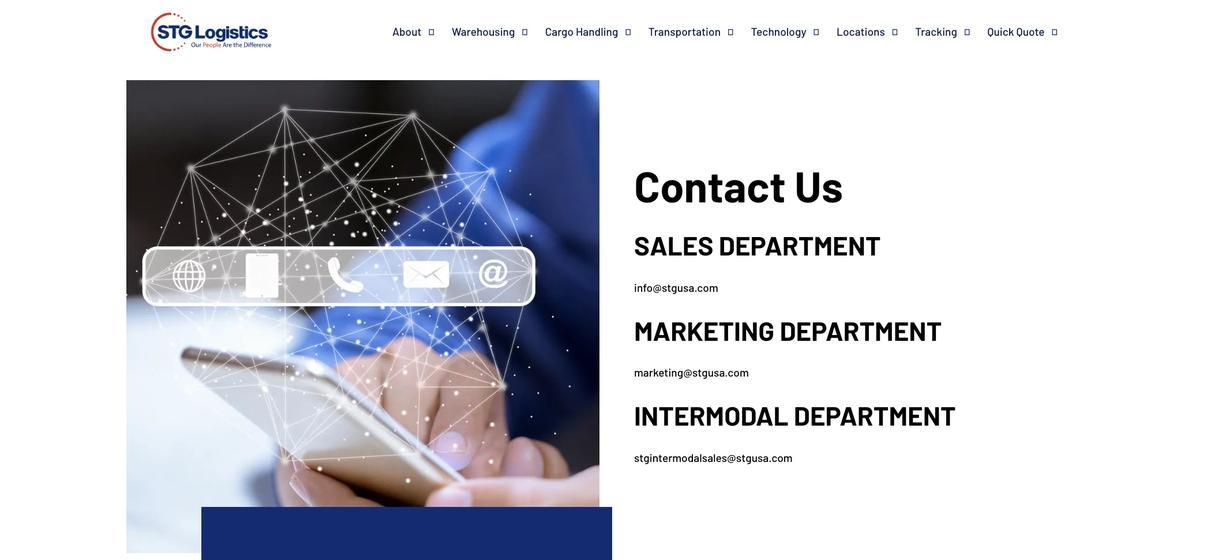 Task type: describe. For each thing, give the bounding box(es) containing it.
department for sales department
[[719, 229, 881, 261]]

warehousing link
[[452, 25, 545, 39]]

marketing department
[[634, 314, 942, 346]]

contact
[[634, 160, 786, 211]]

info@stgusa.com
[[634, 281, 719, 294]]

cargo handling
[[545, 25, 619, 38]]

cargo
[[545, 25, 574, 38]]

quick
[[988, 25, 1015, 38]]

quick quote link
[[988, 25, 1075, 39]]

warehousing
[[452, 25, 515, 38]]

technology
[[751, 25, 807, 38]]

transportation
[[649, 25, 721, 38]]

quick quote
[[988, 25, 1045, 38]]

handling
[[576, 25, 619, 38]]

info@stgusa.com link
[[634, 281, 719, 294]]

locations
[[837, 25, 885, 38]]

stg usa image
[[147, 0, 275, 68]]

marketing
[[634, 314, 775, 346]]

transportation link
[[649, 25, 751, 39]]

contact us
[[634, 160, 843, 211]]

cargo handling link
[[545, 25, 649, 39]]

us
[[795, 160, 843, 211]]

sales department
[[634, 229, 881, 261]]



Task type: locate. For each thing, give the bounding box(es) containing it.
marketing@stgusa.com
[[634, 366, 749, 379]]

intermodal department
[[634, 400, 956, 431]]

stgintermodalsales@stgusa.com link
[[634, 451, 793, 465]]

quote
[[1017, 25, 1045, 38]]

tracking link
[[916, 25, 988, 39]]

technology link
[[751, 25, 837, 39]]

department for intermodal department
[[794, 400, 956, 431]]

intermodal
[[634, 400, 789, 431]]

0 vertical spatial department
[[719, 229, 881, 261]]

2 vertical spatial department
[[794, 400, 956, 431]]

1 vertical spatial department
[[780, 314, 942, 346]]

stgintermodalsales@stgusa.com
[[634, 451, 793, 465]]

icons of marketing tools image
[[126, 80, 600, 553]]

marketing@stgusa.com link
[[634, 366, 749, 379]]

sales
[[634, 229, 714, 261]]

department for marketing department
[[780, 314, 942, 346]]

department
[[719, 229, 881, 261], [780, 314, 942, 346], [794, 400, 956, 431]]

locations link
[[837, 25, 916, 39]]

about
[[392, 25, 422, 38]]

tracking
[[916, 25, 958, 38]]

about link
[[392, 25, 452, 39]]



